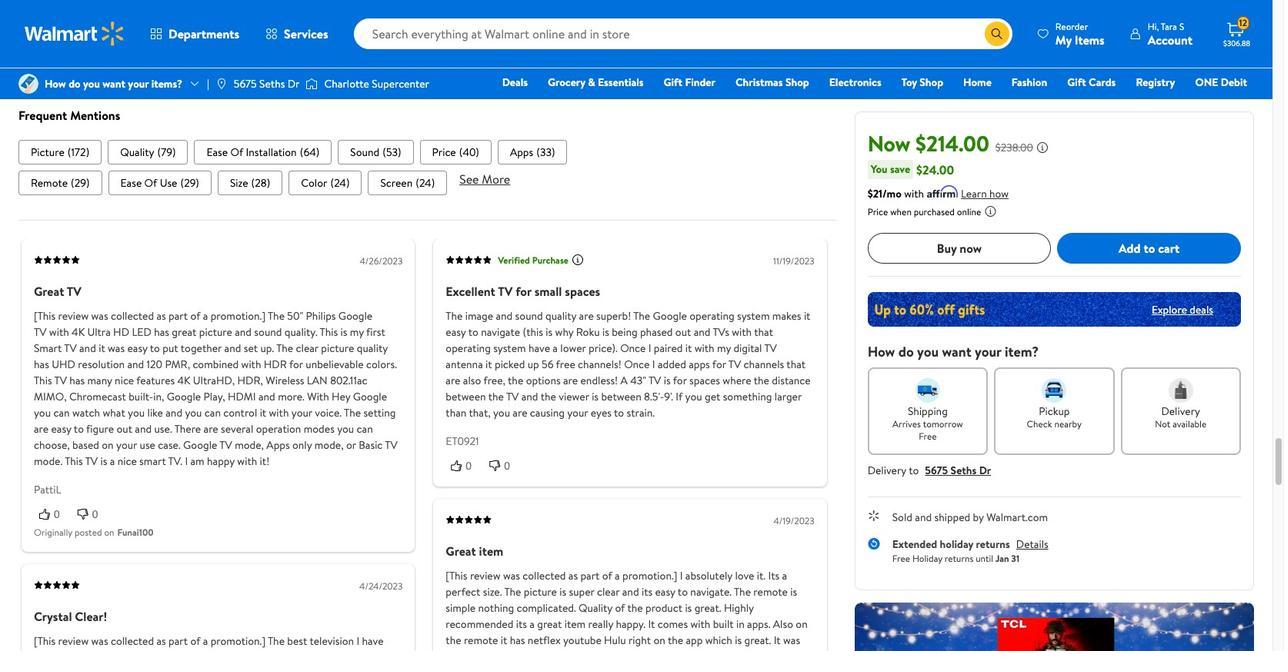 Task type: locate. For each thing, give the bounding box(es) containing it.
great inside the [this review was collected as part of a promotion.] the 50" philips google tv with 4k ultra hd led has great picture and sound quality. this is my first smart tv and it was easy to put together and set up. the clear picture quality has uhd resolution and 120 pmr, combined with hdr for unbelievable colors. this tv has many nice features 4k ultrahd, hdr, wireless lan 802.11ac mimo, chromecast built-in, google play, hdmi and more. with hey google you can watch what you like and you can control it with your voice. the setting are easy to figure out and use. there are several operation modes you can choose, based on your use case. google tv mode, apps only mode, or basic tv mode. this tv is a nice smart tv. i am happy with it!
[[172, 325, 197, 340]]

want left item?
[[942, 342, 972, 362]]

is down the 'in'
[[735, 633, 742, 649]]

0 vertical spatial complicated.
[[517, 601, 576, 616]]

list item containing screen
[[368, 171, 447, 196]]

dear peter, philips strives to provide the best product experience to all our customers. we are sorry to hear about your unf...
[[506, 2, 804, 48]]

0 vertical spatial delivery
[[1161, 404, 1200, 419]]

1 horizontal spatial free
[[919, 430, 937, 443]]

use
[[160, 176, 177, 191]]

of inside the [this review was collected as part of a promotion.] the 50" philips google tv with 4k ultra hd led has great picture and sound quality. this is my first smart tv and it was easy to put together and set up. the clear picture quality has uhd resolution and 120 pmr, combined with hdr for unbelievable colors. this tv has many nice features 4k ultrahd, hdr, wireless lan 802.11ac mimo, chromecast built-in, google play, hdmi and more. with hey google you can watch what you like and you can control it with your voice. the setting are easy to figure out and use. there are several operation modes you can choose, based on your use case. google tv mode, apps only mode, or basic tv mode. this tv is a nice smart tv. i am happy with it!
[[190, 309, 200, 324]]

list
[[18, 140, 836, 165]]

out
[[675, 325, 691, 340], [117, 422, 132, 437]]

legal information image
[[984, 205, 997, 218]]

1 horizontal spatial between
[[601, 390, 642, 405]]

part inside [this review was collected as part of a promotion.] i absolutely love it. its a perfect size. the picture is super clear and its easy to navigate. the remote is simple nothing complicated. quality of the product is great. highly recommended its a great item really happy. it comes with built in apps. also on the remote it has netflex youtube hulu right on the app which is great. it was really really easy to set it up it asks for simple questions nothing complicated.
[[581, 569, 600, 584]]

1 vertical spatial ease
[[120, 176, 142, 191]]

1 between from the left
[[446, 390, 486, 405]]

buy now button
[[868, 233, 1051, 264]]

(29) right use
[[180, 176, 199, 191]]

smart
[[139, 454, 166, 470]]

list item containing price
[[420, 140, 492, 165]]

shop for christmas shop
[[786, 75, 809, 90]]

google
[[338, 309, 373, 324], [653, 309, 687, 324], [167, 390, 201, 405], [353, 390, 387, 405], [183, 438, 217, 454]]

of for use
[[144, 176, 157, 191]]

ease for ease of use (29)
[[120, 176, 142, 191]]

unf...
[[506, 32, 527, 48]]

 image
[[306, 76, 318, 92]]

home link
[[957, 74, 999, 91]]

set left up. at bottom left
[[244, 341, 258, 357]]

cart
[[1158, 240, 1180, 257]]

how for how do you want your items?
[[45, 76, 66, 92]]

1 vertical spatial price
[[868, 205, 888, 219]]

collected inside the [this review was collected as part of a promotion.] the 50" philips google tv with 4k ultra hd led has great picture and sound quality. this is my first smart tv and it was easy to put together and set up. the clear picture quality has uhd resolution and 120 pmr, combined with hdr for unbelievable colors. this tv has many nice features 4k ultrahd, hdr, wireless lan 802.11ac mimo, chromecast built-in, google play, hdmi and more. with hey google you can watch what you like and you can control it with your voice. the setting are easy to figure out and use. there are several operation modes you can choose, based on your use case. google tv mode, apps only mode, or basic tv mode. this tv is a nice smart tv. i am happy with it!
[[111, 309, 154, 324]]

1 vertical spatial [this
[[446, 569, 467, 584]]

is inside [this review was collected as part of a promotion.] the best television i have watched was on this screen. the picture is so clear, it looks as if everything i
[[219, 650, 226, 652]]

can down mimo,
[[53, 406, 70, 421]]

0 horizontal spatial simple
[[446, 601, 476, 616]]

christmas
[[736, 75, 783, 90]]

sound up (this
[[515, 309, 543, 324]]

want
[[103, 76, 125, 92], [942, 342, 972, 362]]

review inside [this review was collected as part of a promotion.] the best television i have watched was on this screen. the picture is so clear, it looks as if everything i
[[58, 634, 89, 649]]

1 horizontal spatial (29)
[[180, 176, 199, 191]]

0 vertical spatial seths
[[259, 76, 285, 92]]

verified purchase
[[498, 254, 569, 267]]

1 vertical spatial great
[[446, 543, 476, 560]]

i left am
[[185, 454, 188, 470]]

collected inside [this review was collected as part of a promotion.] i absolutely love it. its a perfect size. the picture is super clear and its easy to navigate. the remote is simple nothing complicated. quality of the product is great. highly recommended its a great item really happy. it comes with built in apps. also on the remote it has netflex youtube hulu right on the app which is great. it was really really easy to set it up it asks for simple questions nothing complicated.
[[523, 569, 566, 584]]

have down (this
[[529, 341, 550, 357]]

is
[[341, 325, 347, 340], [546, 325, 553, 340], [602, 325, 609, 340], [664, 374, 671, 389], [592, 390, 599, 405], [100, 454, 107, 470], [560, 585, 566, 600], [790, 585, 797, 600], [685, 601, 692, 616], [735, 633, 742, 649], [219, 650, 226, 652]]

1 vertical spatial item
[[565, 617, 586, 632]]

makes
[[772, 309, 801, 324]]

intent image for shipping image
[[916, 379, 940, 403]]

your down viewer
[[567, 406, 588, 421]]

1 vertical spatial promotion.]
[[622, 569, 677, 584]]

2 shop from the left
[[920, 75, 943, 90]]

0 vertical spatial promotion.]
[[211, 309, 265, 324]]

lower
[[560, 341, 586, 357]]

2 horizontal spatial can
[[357, 422, 373, 437]]

1 vertical spatial 4k
[[177, 374, 190, 389]]

many
[[87, 374, 112, 389]]

0 vertical spatial 5675
[[234, 76, 257, 92]]

promotion.] inside [this review was collected as part of a promotion.] the best television i have watched was on this screen. the picture is so clear, it looks as if everything i
[[211, 634, 265, 649]]

review inside the [this review was collected as part of a promotion.] the 50" philips google tv with 4k ultra hd led has great picture and sound quality. this is my first smart tv and it was easy to put together and set up. the clear picture quality has uhd resolution and 120 pmr, combined with hdr for unbelievable colors. this tv has many nice features 4k ultrahd, hdr, wireless lan 802.11ac mimo, chromecast built-in, google play, hdmi and more. with hey google you can watch what you like and you can control it with your voice. the setting are easy to figure out and use. there are several operation modes you can choose, based on your use case. google tv mode, apps only mode, or basic tv mode. this tv is a nice smart tv. i am happy with it!
[[58, 309, 89, 324]]

delivery down intent image for delivery
[[1161, 404, 1200, 419]]

0 horizontal spatial system
[[493, 341, 526, 357]]

customers.
[[603, 17, 654, 32]]

1 horizontal spatial simple
[[623, 649, 653, 652]]

remote (29)
[[31, 176, 90, 191]]

1 vertical spatial philips
[[306, 309, 336, 324]]

[this inside the [this review was collected as part of a promotion.] the 50" philips google tv with 4k ultra hd led has great picture and sound quality. this is my first smart tv and it was easy to put together and set up. the clear picture quality has uhd resolution and 120 pmr, combined with hdr for unbelievable colors. this tv has many nice features 4k ultrahd, hdr, wireless lan 802.11ac mimo, chromecast built-in, google play, hdmi and more. with hey google you can watch what you like and you can control it with your voice. the setting are easy to figure out and use. there are several operation modes you can choose, based on your use case. google tv mode, apps only mode, or basic tv mode. this tv is a nice smart tv. i am happy with it!
[[34, 309, 56, 324]]

chromecast
[[69, 390, 126, 405]]

list item containing remote
[[18, 171, 102, 196]]

holiday
[[940, 537, 974, 552]]

seths down services dropdown button at the left top of the page
[[259, 76, 285, 92]]

1 (24) from the left
[[330, 176, 350, 191]]

tv up tv with
[[67, 284, 82, 300]]

set down "netflex"
[[536, 649, 550, 652]]

(40)
[[459, 145, 479, 160]]

1 horizontal spatial nothing
[[703, 649, 738, 652]]

are
[[674, 17, 689, 32], [579, 309, 594, 324], [446, 374, 461, 389], [563, 374, 578, 389], [513, 406, 527, 421], [34, 422, 49, 437], [204, 422, 218, 437]]

easy inside the image and sound quality are superb! the google operating system makes it easy to navigate (this is why roku is being phased out and tvs with that operating system have a lower price). once i paired it with my digital tv antenna it picked up 56 free channels! once i added apps for tv channels that are also free, the options are endless! a 43" tv is for spaces where the distance between the tv and the viewer is between 8.5'-9'. if you get something larger than that, you are causing your eyes to strain.
[[446, 325, 466, 340]]

nice
[[115, 374, 134, 389], [118, 454, 137, 470]]

is left so
[[219, 650, 226, 652]]

best inside [this review was collected as part of a promotion.] the best television i have watched was on this screen. the picture is so clear, it looks as if everything i
[[287, 634, 307, 649]]

12
[[1239, 16, 1247, 29]]

why
[[555, 325, 574, 340]]

0 horizontal spatial philips
[[306, 309, 336, 324]]

as inside [this review was collected as part of a promotion.] i absolutely love it. its a perfect size. the picture is super clear and its easy to navigate. the remote is simple nothing complicated. quality of the product is great. highly recommended its a great item really happy. it comes with built in apps. also on the remote it has netflex youtube hulu right on the app which is great. it was really really easy to set it up it asks for simple questions nothing complicated.
[[568, 569, 578, 584]]

11/19/2023
[[773, 255, 815, 268]]

0 horizontal spatial of
[[144, 176, 157, 191]]

review for tv
[[58, 309, 89, 324]]

[this inside [this review was collected as part of a promotion.] i absolutely love it. its a perfect size. the picture is super clear and its easy to navigate. the remote is simple nothing complicated. quality of the product is great. highly recommended its a great item really happy. it comes with built in apps. also on the remote it has netflex youtube hulu right on the app which is great. it was really really easy to set it up it asks for simple questions nothing complicated.
[[446, 569, 467, 584]]

spaces inside the image and sound quality are superb! the google operating system makes it easy to navigate (this is why roku is being phased out and tvs with that operating system have a lower price). once i paired it with my digital tv antenna it picked up 56 free channels! once i added apps for tv channels that are also free, the options are endless! a 43" tv is for spaces where the distance between the tv and the viewer is between 8.5'-9'. if you get something larger than that, you are causing your eyes to strain.
[[690, 374, 720, 389]]

120
[[147, 357, 162, 373]]

1 horizontal spatial quality
[[579, 601, 613, 616]]

list item containing ease of use
[[108, 171, 212, 196]]

and inside [this review was collected as part of a promotion.] i absolutely love it. its a perfect size. the picture is super clear and its easy to navigate. the remote is simple nothing complicated. quality of the product is great. highly recommended its a great item really happy. it comes with built in apps. also on the remote it has netflex youtube hulu right on the app which is great. it was really really easy to set it up it asks for simple questions nothing complicated.
[[622, 585, 639, 600]]

mode, down 'modes'
[[315, 438, 344, 454]]

list item containing sound
[[338, 140, 414, 165]]

picture left super
[[524, 585, 557, 600]]

promotion.] inside the [this review was collected as part of a promotion.] the 50" philips google tv with 4k ultra hd led has great picture and sound quality. this is my first smart tv and it was easy to put together and set up. the clear picture quality has uhd resolution and 120 pmr, combined with hdr for unbelievable colors. this tv has many nice features 4k ultrahd, hdr, wireless lan 802.11ac mimo, chromecast built-in, google play, hdmi and more. with hey google you can watch what you like and you can control it with your voice. the setting are easy to figure out and use. there are several operation modes you can choose, based on your use case. google tv mode, apps only mode, or basic tv mode. this tv is a nice smart tv. i am happy with it!
[[211, 309, 265, 324]]

[this for great tv
[[34, 309, 56, 324]]

2 vertical spatial part
[[169, 634, 188, 649]]

until
[[976, 552, 993, 565]]

complicated. down apps.
[[741, 649, 801, 652]]

up inside [this review was collected as part of a promotion.] i absolutely love it. its a perfect size. the picture is super clear and its easy to navigate. the remote is simple nothing complicated. quality of the product is great. highly recommended its a great item really happy. it comes with built in apps. also on the remote it has netflex youtube hulu right on the app which is great. it was really really easy to set it up it asks for simple questions nothing complicated.
[[562, 649, 574, 652]]

how for how do you want your item?
[[868, 342, 895, 362]]

1 horizontal spatial quality
[[546, 309, 577, 324]]

list containing picture
[[18, 140, 836, 165]]

items
[[1075, 31, 1105, 48]]

sound inside the image and sound quality are superb! the google operating system makes it easy to navigate (this is why roku is being phased out and tvs with that operating system have a lower price). once i paired it with my digital tv antenna it picked up 56 free channels! once i added apps for tv channels that are also free, the options are endless! a 43" tv is for spaces where the distance between the tv and the viewer is between 8.5'-9'. if you get something larger than that, you are causing your eyes to strain.
[[515, 309, 543, 324]]

how up frequent
[[45, 76, 66, 92]]

0 horizontal spatial apps
[[266, 438, 290, 454]]

basic
[[359, 438, 383, 454]]

1 horizontal spatial clear
[[597, 585, 620, 600]]

do
[[69, 76, 81, 92], [899, 342, 914, 362]]

 image for how
[[18, 74, 38, 94]]

1 vertical spatial best
[[287, 634, 307, 649]]

walmart+ link
[[1194, 95, 1254, 112]]

review up tv with
[[58, 309, 89, 324]]

between down a
[[601, 390, 642, 405]]

price inside list item
[[432, 145, 456, 160]]

1 vertical spatial apps
[[266, 438, 290, 454]]

[this up tv with
[[34, 309, 56, 324]]

more.
[[278, 390, 305, 405]]

affirm image
[[927, 185, 958, 198]]

[this for great item
[[446, 569, 467, 584]]

0 horizontal spatial spaces
[[565, 284, 600, 300]]

want for items?
[[103, 76, 125, 92]]

0 vertical spatial system
[[737, 309, 770, 324]]

simple down the perfect
[[446, 601, 476, 616]]

returns left until
[[945, 552, 974, 565]]

0 horizontal spatial set
[[244, 341, 258, 357]]

price left (40)
[[432, 145, 456, 160]]

0 vertical spatial this
[[320, 325, 338, 340]]

clear inside [this review was collected as part of a promotion.] i absolutely love it. its a perfect size. the picture is super clear and its easy to navigate. the remote is simple nothing complicated. quality of the product is great. highly recommended its a great item really happy. it comes with built in apps. also on the remote it has netflex youtube hulu right on the app which is great. it was really really easy to set it up it asks for simple questions nothing complicated.
[[597, 585, 620, 600]]

of up size
[[230, 145, 243, 160]]

all
[[572, 17, 583, 32]]

gift for gift cards
[[1067, 75, 1086, 90]]

free left holiday
[[892, 552, 910, 565]]

clear right super
[[597, 585, 620, 600]]

sold and shipped by walmart.com
[[892, 510, 1048, 526]]

1 horizontal spatial 4k
[[177, 374, 190, 389]]

fashion link
[[1005, 74, 1054, 91]]

part inside the [this review was collected as part of a promotion.] the 50" philips google tv with 4k ultra hd led has great picture and sound quality. this is my first smart tv and it was easy to put together and set up. the clear picture quality has uhd resolution and 120 pmr, combined with hdr for unbelievable colors. this tv has many nice features 4k ultrahd, hdr, wireless lan 802.11ac mimo, chromecast built-in, google play, hdmi and more. with hey google you can watch what you like and you can control it with your voice. the setting are easy to figure out and use. there are several operation modes you can choose, based on your use case. google tv mode, apps only mode, or basic tv mode. this tv is a nice smart tv. i am happy with it!
[[169, 309, 188, 324]]

[this inside [this review was collected as part of a promotion.] the best television i have watched was on this screen. the picture is so clear, it looks as if everything i
[[34, 634, 56, 649]]

on down figure
[[102, 438, 114, 454]]

0 button up originally posted on funai100
[[72, 507, 111, 523]]

of
[[230, 145, 243, 160], [144, 176, 157, 191]]

to left all
[[560, 17, 570, 32]]

available
[[1173, 418, 1207, 431]]

quality inside the [this review was collected as part of a promotion.] the 50" philips google tv with 4k ultra hd led has great picture and sound quality. this is my first smart tv and it was easy to put together and set up. the clear picture quality has uhd resolution and 120 pmr, combined with hdr for unbelievable colors. this tv has many nice features 4k ultrahd, hdr, wireless lan 802.11ac mimo, chromecast built-in, google play, hdmi and more. with hey google you can watch what you like and you can control it with your voice. the setting are easy to figure out and use. there are several operation modes you can choose, based on your use case. google tv mode, apps only mode, or basic tv mode. this tv is a nice smart tv. i am happy with it!
[[357, 341, 388, 357]]

collected for tv
[[111, 309, 154, 324]]

walmart image
[[25, 22, 125, 46]]

intent image for pickup image
[[1042, 379, 1067, 403]]

your inside the image and sound quality are superb! the google operating system makes it easy to navigate (this is why roku is being phased out and tvs with that operating system have a lower price). once i paired it with my digital tv antenna it picked up 56 free channels! once i added apps for tv channels that are also free, the options are endless! a 43" tv is for spaces where the distance between the tv and the viewer is between 8.5'-9'. if you get something larger than that, you are causing your eyes to strain.
[[567, 406, 588, 421]]

out down "what"
[[117, 422, 132, 437]]

(24) for color (24)
[[330, 176, 350, 191]]

play,
[[204, 390, 225, 405]]

you
[[871, 162, 888, 177]]

1 vertical spatial review
[[470, 569, 501, 584]]

promotion.] for great tv
[[211, 309, 265, 324]]

0 vertical spatial up
[[528, 357, 539, 373]]

do for how do you want your items?
[[69, 76, 81, 92]]

as inside the [this review was collected as part of a promotion.] the 50" philips google tv with 4k ultra hd led has great picture and sound quality. this is my first smart tv and it was easy to put together and set up. the clear picture quality has uhd resolution and 120 pmr, combined with hdr for unbelievable colors. this tv has many nice features 4k ultrahd, hdr, wireless lan 802.11ac mimo, chromecast built-in, google play, hdmi and more. with hey google you can watch what you like and you can control it with your voice. the setting are easy to figure out and use. there are several operation modes you can choose, based on your use case. google tv mode, apps only mode, or basic tv mode. this tv is a nice smart tv. i am happy with it!
[[157, 309, 166, 324]]

[this review was collected as part of a promotion.] the best television i have watched was on this screen. the picture is so clear, it looks as if everything i
[[34, 634, 397, 652]]

dr up "by" at the bottom right
[[979, 463, 991, 479]]

list item up see
[[420, 140, 492, 165]]

0 vertical spatial price
[[432, 145, 456, 160]]

gift left 'finder'
[[664, 75, 683, 90]]

app
[[686, 633, 703, 649]]

1 gift from the left
[[664, 75, 683, 90]]

0 horizontal spatial quality
[[357, 341, 388, 357]]

this up mimo,
[[34, 374, 52, 389]]

your right about
[[783, 17, 804, 32]]

with up operation
[[269, 406, 289, 421]]

of inside list
[[230, 145, 243, 160]]

verified purchase information image
[[572, 254, 584, 266]]

product up comes at the bottom
[[646, 601, 683, 616]]

collected inside [this review was collected as part of a promotion.] the best television i have watched was on this screen. the picture is so clear, it looks as if everything i
[[111, 634, 154, 649]]

want for item?
[[942, 342, 972, 362]]

clear down quality.
[[296, 341, 319, 357]]

walmart.com
[[987, 510, 1048, 526]]

nice left smart on the bottom of page
[[118, 454, 137, 470]]

apps
[[510, 145, 533, 160], [266, 438, 290, 454]]

2 vertical spatial review
[[58, 634, 89, 649]]

watch
[[72, 406, 100, 421]]

as for great tv
[[157, 309, 166, 324]]

0 horizontal spatial ease
[[120, 176, 142, 191]]

list item containing quality
[[108, 140, 188, 165]]

operating
[[690, 309, 735, 324], [446, 341, 491, 357]]

1 (29) from the left
[[71, 176, 90, 191]]

the
[[268, 309, 285, 324], [446, 309, 463, 324], [633, 309, 650, 324], [276, 341, 293, 357], [344, 406, 361, 421], [504, 585, 521, 600], [734, 585, 751, 600], [268, 634, 285, 649], [164, 650, 181, 652]]

1 horizontal spatial sound
[[515, 309, 543, 324]]

list item down picture (172)
[[18, 171, 102, 196]]

1 vertical spatial of
[[144, 176, 157, 191]]

0 horizontal spatial this
[[34, 374, 52, 389]]

this
[[320, 325, 338, 340], [34, 374, 52, 389], [65, 454, 83, 470]]

list item containing ease of installation
[[194, 140, 332, 165]]

apps inside list item
[[510, 145, 533, 160]]

spaces down apps
[[690, 374, 720, 389]]

collected for clear!
[[111, 634, 154, 649]]

free
[[556, 357, 575, 373]]

1 vertical spatial free
[[892, 552, 910, 565]]

sound
[[515, 309, 543, 324], [254, 325, 282, 340]]

1 horizontal spatial great
[[537, 617, 562, 632]]

part for crystal clear!
[[169, 634, 188, 649]]

explore deals link
[[1146, 296, 1220, 324]]

unbelievable
[[306, 357, 364, 373]]

1 horizontal spatial price
[[868, 205, 888, 219]]

picture inside [this review was collected as part of a promotion.] i absolutely love it. its a perfect size. the picture is super clear and its easy to navigate. the remote is simple nothing complicated. quality of the product is great. highly recommended its a great item really happy. it comes with built in apps. also on the remote it has netflex youtube hulu right on the app which is great. it was really really easy to set it up it asks for simple questions nothing complicated.
[[524, 585, 557, 600]]

0 vertical spatial review
[[58, 309, 89, 324]]

to inside button
[[1144, 240, 1155, 257]]

1 horizontal spatial (24)
[[416, 176, 435, 191]]

delivery up sold
[[868, 463, 906, 479]]

1 horizontal spatial do
[[899, 342, 914, 362]]

1 vertical spatial part
[[581, 569, 600, 584]]

 image
[[18, 74, 38, 94], [215, 78, 228, 90]]

0 vertical spatial [this
[[34, 309, 56, 324]]

tv up happy
[[220, 438, 232, 454]]

uhd
[[52, 357, 75, 373]]

(29) down (172)
[[71, 176, 90, 191]]

0 vertical spatial simple
[[446, 601, 476, 616]]

it up free,
[[486, 357, 492, 373]]

jan
[[996, 552, 1009, 565]]

between down also
[[446, 390, 486, 405]]

set inside [this review was collected as part of a promotion.] i absolutely love it. its a perfect size. the picture is super clear and its easy to navigate. the remote is simple nothing complicated. quality of the product is great. highly recommended its a great item really happy. it comes with built in apps. also on the remote it has netflex youtube hulu right on the app which is great. it was really really easy to set it up it asks for simple questions nothing complicated.
[[536, 649, 550, 652]]

learn more about strikethrough prices image
[[1036, 142, 1049, 154]]

with up the price when purchased online
[[904, 186, 924, 202]]

ease inside see more list
[[120, 176, 142, 191]]

0 vertical spatial my
[[350, 325, 364, 340]]

0 vertical spatial collected
[[111, 309, 154, 324]]

[this for crystal clear!
[[34, 634, 56, 649]]

has left "netflex"
[[510, 633, 525, 649]]

google right in,
[[167, 390, 201, 405]]

screen
[[380, 176, 413, 191]]

shop for toy shop
[[920, 75, 943, 90]]

1 horizontal spatial item
[[565, 617, 586, 632]]

up inside the image and sound quality are superb! the google operating system makes it easy to navigate (this is why roku is being phased out and tvs with that operating system have a lower price). once i paired it with my digital tv antenna it picked up 56 free channels! once i added apps for tv channels that are also free, the options are endless! a 43" tv is for spaces where the distance between the tv and the viewer is between 8.5'-9'. if you get something larger than that, you are causing your eyes to strain.
[[528, 357, 539, 373]]

remote
[[31, 176, 68, 191]]

picture left so
[[184, 650, 217, 652]]

0 horizontal spatial product
[[646, 601, 683, 616]]

product
[[717, 2, 754, 17], [646, 601, 683, 616]]

apps down operation
[[266, 438, 290, 454]]

delivery for not
[[1161, 404, 1200, 419]]

are inside dear peter, philips strives to provide the best product experience to all our customers. we are sorry to hear about your unf...
[[674, 17, 689, 32]]

great up the perfect
[[446, 543, 476, 560]]

you up there
[[185, 406, 202, 421]]

we
[[657, 17, 672, 32]]

built-
[[129, 390, 153, 405]]

1 mode, from the left
[[235, 438, 264, 454]]

antenna
[[446, 357, 483, 373]]

1 horizontal spatial great
[[446, 543, 476, 560]]

1 horizontal spatial apps
[[510, 145, 533, 160]]

0 button
[[446, 459, 484, 475], [484, 459, 522, 475], [34, 507, 72, 523], [72, 507, 111, 523]]

i inside [this review was collected as part of a promotion.] the best television i have watched was on this screen. the picture is so clear, it looks as if everything i
[[357, 634, 359, 649]]

to right the eyes
[[614, 406, 624, 421]]

that,
[[469, 406, 491, 421]]

with inside [this review was collected as part of a promotion.] i absolutely love it. its a perfect size. the picture is super clear and its easy to navigate. the remote is simple nothing complicated. quality of the product is great. highly recommended its a great item really happy. it comes with built in apps. also on the remote it has netflex youtube hulu right on the app which is great. it was really really easy to set it up it asks for simple questions nothing complicated.
[[691, 617, 710, 632]]

apps inside the [this review was collected as part of a promotion.] the 50" philips google tv with 4k ultra hd led has great picture and sound quality. this is my first smart tv and it was easy to put together and set up. the clear picture quality has uhd resolution and 120 pmr, combined with hdr for unbelievable colors. this tv has many nice features 4k ultrahd, hdr, wireless lan 802.11ac mimo, chromecast built-in, google play, hdmi and more. with hey google you can watch what you like and you can control it with your voice. the setting are easy to figure out and use. there are several operation modes you can choose, based on your use case. google tv mode, apps only mode, or basic tv mode. this tv is a nice smart tv. i am happy with it!
[[266, 438, 290, 454]]

0 horizontal spatial up
[[528, 357, 539, 373]]

you up intent image for shipping
[[917, 342, 939, 362]]

(24) right color
[[330, 176, 350, 191]]

on inside the [this review was collected as part of a promotion.] the 50" philips google tv with 4k ultra hd led has great picture and sound quality. this is my first smart tv and it was easy to put together and set up. the clear picture quality has uhd resolution and 120 pmr, combined with hdr for unbelievable colors. this tv has many nice features 4k ultrahd, hdr, wireless lan 802.11ac mimo, chromecast built-in, google play, hdmi and more. with hey google you can watch what you like and you can control it with your voice. the setting are easy to figure out and use. there are several operation modes you can choose, based on your use case. google tv mode, apps only mode, or basic tv mode. this tv is a nice smart tv. i am happy with it!
[[102, 438, 114, 454]]

frequent mentions
[[18, 107, 120, 124]]

peter,
[[531, 2, 559, 17]]

of inside see more list
[[144, 176, 157, 191]]

promotion.] inside [this review was collected as part of a promotion.] i absolutely love it. its a perfect size. the picture is super clear and its easy to navigate. the remote is simple nothing complicated. quality of the product is great. highly recommended its a great item really happy. it comes with built in apps. also on the remote it has netflex youtube hulu right on the app which is great. it was really really easy to set it up it asks for simple questions nothing complicated.
[[622, 569, 677, 584]]

1 vertical spatial quality
[[579, 601, 613, 616]]

mode, down several
[[235, 438, 264, 454]]

product right sorry
[[717, 2, 754, 17]]

apps.
[[747, 617, 771, 632]]

finder
[[685, 75, 716, 90]]

0 vertical spatial item
[[479, 543, 503, 560]]

4/26/2023
[[360, 255, 403, 268]]

our
[[585, 17, 601, 32]]

1 vertical spatial out
[[117, 422, 132, 437]]

 image right |
[[215, 78, 228, 90]]

picture
[[199, 325, 232, 340], [321, 341, 354, 357], [524, 585, 557, 600], [184, 650, 217, 652]]

0 vertical spatial operating
[[690, 309, 735, 324]]

shop right toy at top right
[[920, 75, 943, 90]]

2 mode, from the left
[[315, 438, 344, 454]]

list item up (28)
[[194, 140, 332, 165]]

list item
[[18, 140, 102, 165], [108, 140, 188, 165], [194, 140, 332, 165], [338, 140, 414, 165], [420, 140, 492, 165], [498, 140, 567, 165], [18, 171, 102, 196], [108, 171, 212, 196], [218, 171, 283, 196], [289, 171, 362, 196], [368, 171, 447, 196]]

part for great tv
[[169, 309, 188, 324]]

1 vertical spatial dr
[[979, 463, 991, 479]]

in,
[[153, 390, 164, 405]]

1 vertical spatial seths
[[951, 463, 977, 479]]

screen (24)
[[380, 176, 435, 191]]

strain.
[[627, 406, 655, 421]]

0 vertical spatial of
[[230, 145, 243, 160]]

0 horizontal spatial great
[[172, 325, 197, 340]]

of inside [this review was collected as part of a promotion.] the best television i have watched was on this screen. the picture is so clear, it looks as if everything i
[[190, 634, 200, 649]]

part inside [this review was collected as part of a promotion.] the best television i have watched was on this screen. the picture is so clear, it looks as if everything i
[[169, 634, 188, 649]]

quality (79)
[[120, 145, 176, 160]]

as up put at the bottom
[[157, 309, 166, 324]]

best up the looks
[[287, 634, 307, 649]]

2 (24) from the left
[[416, 176, 435, 191]]

with up app
[[691, 617, 710, 632]]

quality down super
[[579, 601, 613, 616]]

of left use
[[144, 176, 157, 191]]

list item containing color
[[289, 171, 362, 196]]

1 vertical spatial how
[[868, 342, 895, 362]]

0 vertical spatial product
[[717, 2, 754, 17]]

0 horizontal spatial clear
[[296, 341, 319, 357]]

the down love
[[734, 585, 751, 600]]

0 vertical spatial quality
[[546, 309, 577, 324]]

shop right christmas on the right top
[[786, 75, 809, 90]]

ultra
[[87, 325, 111, 340]]

1 vertical spatial great.
[[744, 633, 771, 649]]

philips inside the [this review was collected as part of a promotion.] the 50" philips google tv with 4k ultra hd led has great picture and sound quality. this is my first smart tv and it was easy to put together and set up. the clear picture quality has uhd resolution and 120 pmr, combined with hdr for unbelievable colors. this tv has many nice features 4k ultrahd, hdr, wireless lan 802.11ac mimo, chromecast built-in, google play, hdmi and more. with hey google you can watch what you like and you can control it with your voice. the setting are easy to figure out and use. there are several operation modes you can choose, based on your use case. google tv mode, apps only mode, or basic tv mode. this tv is a nice smart tv. i am happy with it!
[[306, 309, 336, 324]]

1 vertical spatial operating
[[446, 341, 491, 357]]

search icon image
[[991, 28, 1003, 40]]

2 vertical spatial this
[[65, 454, 83, 470]]

1 horizontal spatial operating
[[690, 309, 735, 324]]

for inside the [this review was collected as part of a promotion.] the 50" philips google tv with 4k ultra hd led has great picture and sound quality. this is my first smart tv and it was easy to put together and set up. the clear picture quality has uhd resolution and 120 pmr, combined with hdr for unbelievable colors. this tv has many nice features 4k ultrahd, hdr, wireless lan 802.11ac mimo, chromecast built-in, google play, hdmi and more. with hey google you can watch what you like and you can control it with your voice. the setting are easy to figure out and use. there are several operation modes you can choose, based on your use case. google tv mode, apps only mode, or basic tv mode. this tv is a nice smart tv. i am happy with it!
[[289, 357, 303, 373]]

0 vertical spatial great
[[34, 284, 64, 300]]

delivery inside delivery not available
[[1161, 404, 1200, 419]]

1 vertical spatial its
[[516, 617, 527, 632]]

1 horizontal spatial can
[[205, 406, 221, 421]]

tv down the uhd
[[54, 374, 67, 389]]

can up basic
[[357, 422, 373, 437]]

quality inside [this review was collected as part of a promotion.] i absolutely love it. its a perfect size. the picture is super clear and its easy to navigate. the remote is simple nothing complicated. quality of the product is great. highly recommended its a great item really happy. it comes with built in apps. also on the remote it has netflex youtube hulu right on the app which is great. it was really really easy to set it up it asks for simple questions nothing complicated.
[[579, 601, 613, 616]]

collected up screen. in the bottom of the page
[[111, 634, 154, 649]]

add to cart
[[1119, 240, 1180, 257]]

56
[[542, 357, 554, 373]]

philips up quality.
[[306, 309, 336, 324]]

price
[[432, 145, 456, 160], [868, 205, 888, 219]]

simple
[[446, 601, 476, 616], [623, 649, 653, 652]]

up left 56
[[528, 357, 539, 373]]

can down play,
[[205, 406, 221, 421]]

0 horizontal spatial out
[[117, 422, 132, 437]]

clear
[[296, 341, 319, 357], [597, 585, 620, 600]]

is left why
[[546, 325, 553, 340]]

8.5'-
[[644, 390, 664, 405]]

explore deals
[[1152, 302, 1213, 317]]

sound inside the [this review was collected as part of a promotion.] the 50" philips google tv with 4k ultra hd led has great picture and sound quality. this is my first smart tv and it was easy to put together and set up. the clear picture quality has uhd resolution and 120 pmr, combined with hdr for unbelievable colors. this tv has many nice features 4k ultrahd, hdr, wireless lan 802.11ac mimo, chromecast built-in, google play, hdmi and more. with hey google you can watch what you like and you can control it with your voice. the setting are easy to figure out and use. there are several operation modes you can choose, based on your use case. google tv mode, apps only mode, or basic tv mode. this tv is a nice smart tv. i am happy with it!
[[254, 325, 282, 340]]

review for clear!
[[58, 634, 89, 649]]

0 vertical spatial nothing
[[478, 601, 514, 616]]

philips right the peter, at the top of page
[[561, 2, 591, 17]]

0 horizontal spatial mode,
[[235, 438, 264, 454]]

2 gift from the left
[[1067, 75, 1086, 90]]

0 vertical spatial clear
[[296, 341, 319, 357]]

price for price (40)
[[432, 145, 456, 160]]

review up watched
[[58, 634, 89, 649]]

distance
[[772, 374, 811, 389]]

1 shop from the left
[[786, 75, 809, 90]]

fashion
[[1012, 75, 1047, 90]]

0 vertical spatial quality
[[120, 145, 154, 160]]

1 horizontal spatial complicated.
[[741, 649, 801, 652]]

paired
[[654, 341, 683, 357]]

2 (29) from the left
[[180, 176, 199, 191]]

0 vertical spatial sound
[[515, 309, 543, 324]]

free inside extended holiday returns details free holiday returns until jan 31
[[892, 552, 910, 565]]

review inside [this review was collected as part of a promotion.] i absolutely love it. its a perfect size. the picture is super clear and its easy to navigate. the remote is simple nothing complicated. quality of the product is great. highly recommended its a great item really happy. it comes with built in apps. also on the remote it has netflex youtube hulu right on the app which is great. it was really really easy to set it up it asks for simple questions nothing complicated.
[[470, 569, 501, 584]]

up to sixty percent off deals. shop now. image
[[868, 292, 1241, 327]]

hey
[[332, 390, 350, 405]]

combined
[[193, 357, 239, 373]]

0 vertical spatial out
[[675, 325, 691, 340]]

quality inside the image and sound quality are superb! the google operating system makes it easy to navigate (this is why roku is being phased out and tvs with that operating system have a lower price). once i paired it with my digital tv antenna it picked up 56 free channels! once i added apps for tv channels that are also free, the options are endless! a 43" tv is for spaces where the distance between the tv and the viewer is between 8.5'-9'. if you get something larger than that, you are causing your eyes to strain.
[[546, 309, 577, 324]]

ease inside list
[[207, 145, 228, 160]]



Task type: vqa. For each thing, say whether or not it's contained in the screenshot.
Customers in Similar items you might like Based on what customers bought
no



Task type: describe. For each thing, give the bounding box(es) containing it.
has up put at the bottom
[[154, 325, 169, 340]]

0 vertical spatial its
[[642, 585, 653, 600]]

shipping
[[908, 404, 948, 419]]

43"
[[630, 374, 646, 389]]

buy now
[[937, 240, 982, 257]]

i inside the [this review was collected as part of a promotion.] the 50" philips google tv with 4k ultra hd led has great picture and sound quality. this is my first smart tv and it was easy to put together and set up. the clear picture quality has uhd resolution and 120 pmr, combined with hdr for unbelievable colors. this tv has many nice features 4k ultrahd, hdr, wireless lan 802.11ac mimo, chromecast built-in, google play, hdmi and more. with hey google you can watch what you like and you can control it with your voice. the setting are easy to figure out and use. there are several operation modes you can choose, based on your use case. google tv mode, apps only mode, or basic tv mode. this tv is a nice smart tv. i am happy with it!
[[185, 454, 188, 470]]

charlotte supercenter
[[324, 76, 429, 92]]

google up setting
[[353, 390, 387, 405]]

1 horizontal spatial that
[[787, 357, 806, 373]]

&
[[588, 75, 595, 90]]

not
[[1155, 418, 1171, 431]]

buy
[[937, 240, 957, 257]]

quality inside list item
[[120, 145, 154, 160]]

on right posted
[[104, 526, 114, 539]]

grocery & essentials link
[[541, 74, 651, 91]]

you right that,
[[493, 406, 510, 421]]

services
[[284, 25, 328, 42]]

tvs
[[713, 325, 729, 340]]

tv right basic
[[385, 438, 398, 454]]

built
[[713, 617, 734, 632]]

1 vertical spatial nothing
[[703, 649, 738, 652]]

size.
[[483, 585, 502, 600]]

learn how
[[961, 186, 1009, 202]]

tv.
[[168, 454, 182, 470]]

are left also
[[446, 374, 461, 389]]

philips inside dear peter, philips strives to provide the best product experience to all our customers. we are sorry to hear about your unf...
[[561, 2, 591, 17]]

are up roku
[[579, 309, 594, 324]]

1 horizontal spatial this
[[65, 454, 83, 470]]

collected for item
[[523, 569, 566, 584]]

the down picked
[[508, 374, 523, 389]]

channels
[[744, 357, 784, 373]]

1 vertical spatial simple
[[623, 649, 653, 652]]

(33)
[[536, 145, 555, 160]]

tv down based
[[85, 454, 98, 470]]

together
[[181, 341, 222, 357]]

0 horizontal spatial seths
[[259, 76, 285, 92]]

digital
[[734, 341, 762, 357]]

it up resolution
[[99, 341, 105, 357]]

charlotte
[[324, 76, 369, 92]]

the right up. at bottom left
[[276, 341, 293, 357]]

ease for ease of installation (64)
[[207, 145, 228, 160]]

add to cart button
[[1057, 233, 1241, 264]]

delivery for to
[[868, 463, 906, 479]]

ultrahd,
[[193, 374, 235, 389]]

it right makes
[[804, 309, 811, 324]]

product inside dear peter, philips strives to provide the best product experience to all our customers. we are sorry to hear about your unf...
[[717, 2, 754, 17]]

great for great tv
[[34, 284, 64, 300]]

out inside the image and sound quality are superb! the google operating system makes it easy to navigate (this is why roku is being phased out and tvs with that operating system have a lower price). once i paired it with my digital tv antenna it picked up 56 free channels! once i added apps for tv channels that are also free, the options are endless! a 43" tv is for spaces where the distance between the tv and the viewer is between 8.5'-9'. if you get something larger than that, you are causing your eyes to strain.
[[675, 325, 691, 340]]

1 horizontal spatial remote
[[754, 585, 788, 600]]

voice.
[[315, 406, 342, 421]]

my inside the [this review was collected as part of a promotion.] the 50" philips google tv with 4k ultra hd led has great picture and sound quality. this is my first smart tv and it was easy to put together and set up. the clear picture quality has uhd resolution and 120 pmr, combined with hdr for unbelievable colors. this tv has many nice features 4k ultrahd, hdr, wireless lan 802.11ac mimo, chromecast built-in, google play, hdmi and more. with hey google you can watch what you like and you can control it with your voice. the setting are easy to figure out and use. there are several operation modes you can choose, based on your use case. google tv mode, apps only mode, or basic tv mode. this tv is a nice smart tv. i am happy with it!
[[350, 325, 364, 340]]

picture up unbelievable
[[321, 341, 354, 357]]

with left it!
[[237, 454, 257, 470]]

0 horizontal spatial dr
[[288, 76, 300, 92]]

you save $24.00
[[871, 161, 954, 178]]

like
[[147, 406, 163, 421]]

registry
[[1136, 75, 1175, 90]]

|
[[207, 76, 209, 92]]

the right 'size.'
[[504, 585, 521, 600]]

shipping arrives tomorrow free
[[893, 404, 963, 443]]

to left navigate.
[[678, 585, 688, 600]]

2 horizontal spatial really
[[588, 617, 613, 632]]

Search search field
[[354, 18, 1012, 49]]

your left use
[[116, 438, 137, 454]]

(79)
[[157, 145, 176, 160]]

0 horizontal spatial complicated.
[[517, 601, 576, 616]]

being
[[612, 325, 638, 340]]

the right screen. in the bottom of the page
[[164, 650, 181, 652]]

list item containing size
[[218, 171, 283, 196]]

$21/mo
[[868, 186, 902, 202]]

originally posted on funai100
[[34, 526, 153, 539]]

your left items?
[[128, 76, 149, 92]]

posted
[[75, 526, 102, 539]]

to left "hear"
[[718, 17, 728, 32]]

only
[[292, 438, 312, 454]]

free,
[[484, 374, 505, 389]]

save
[[890, 162, 910, 177]]

the down channels
[[754, 374, 769, 389]]

5675 seths dr
[[234, 76, 300, 92]]

is down endless!
[[592, 390, 599, 405]]

$24.00
[[916, 161, 954, 178]]

promotion.] for great item
[[622, 569, 677, 584]]

television
[[310, 634, 354, 649]]

for up if
[[673, 374, 687, 389]]

0 horizontal spatial operating
[[446, 341, 491, 357]]

1 horizontal spatial really
[[473, 649, 498, 652]]

love
[[735, 569, 754, 584]]

electronics
[[829, 75, 882, 90]]

hdr
[[264, 357, 287, 373]]

nearby
[[1055, 418, 1082, 431]]

do for how do you want your item?
[[899, 342, 914, 362]]

one debit link
[[1188, 74, 1254, 91]]

was down clear!
[[91, 634, 108, 649]]

Walmart Site-Wide search field
[[354, 18, 1012, 49]]

1 horizontal spatial system
[[737, 309, 770, 324]]

are left causing
[[513, 406, 527, 421]]

part for great item
[[581, 569, 600, 584]]

the down free,
[[488, 390, 504, 405]]

intent image for delivery image
[[1169, 379, 1193, 403]]

the left the 50"
[[268, 309, 285, 324]]

has down the uhd
[[70, 374, 85, 389]]

i left added
[[652, 357, 655, 373]]

for right apps
[[712, 357, 726, 373]]

as for great item
[[568, 569, 578, 584]]

perfect
[[446, 585, 480, 600]]

it down recommended on the bottom of the page
[[501, 633, 507, 649]]

the down recommended on the bottom of the page
[[446, 633, 461, 649]]

on right also on the right of the page
[[796, 617, 808, 632]]

for left small
[[516, 284, 532, 300]]

0 horizontal spatial remote
[[464, 633, 498, 649]]

it up operation
[[260, 406, 266, 421]]

to right strives
[[627, 2, 637, 17]]

ease of installation (64)
[[207, 145, 320, 160]]

has down smart
[[34, 357, 49, 373]]

item inside [this review was collected as part of a promotion.] i absolutely love it. its a perfect size. the picture is super clear and its easy to navigate. the remote is simple nothing complicated. quality of the product is great. highly recommended its a great item really happy. it comes with built in apps. also on the remote it has netflex youtube hulu right on the app which is great. it was really really easy to set it up it asks for simple questions nothing complicated.
[[565, 617, 586, 632]]

out inside the [this review was collected as part of a promotion.] the 50" philips google tv with 4k ultra hd led has great picture and sound quality. this is my first smart tv and it was easy to put together and set up. the clear picture quality has uhd resolution and 120 pmr, combined with hdr for unbelievable colors. this tv has many nice features 4k ultrahd, hdr, wireless lan 802.11ac mimo, chromecast built-in, google play, hdmi and more. with hey google you can watch what you like and you can control it with your voice. the setting are easy to figure out and use. there are several operation modes you can choose, based on your use case. google tv mode, apps only mode, or basic tv mode. this tv is a nice smart tv. i am happy with it!
[[117, 422, 132, 437]]

with up digital
[[732, 325, 752, 340]]

google up am
[[183, 438, 217, 454]]

color (24)
[[301, 176, 350, 191]]

price (40)
[[432, 145, 479, 160]]

list item containing apps
[[498, 140, 567, 165]]

is up 9'.
[[664, 374, 671, 389]]

2 between from the left
[[601, 390, 642, 405]]

frequent
[[18, 107, 67, 124]]

was up ultra
[[91, 309, 108, 324]]

supercenter
[[372, 76, 429, 92]]

1 vertical spatial it
[[774, 633, 781, 649]]

product inside [this review was collected as part of a promotion.] i absolutely love it. its a perfect size. the picture is super clear and its easy to navigate. the remote is simple nothing complicated. quality of the product is great. highly recommended its a great item really happy. it comes with built in apps. also on the remote it has netflex youtube hulu right on the app which is great. it was really really easy to set it up it asks for simple questions nothing complicated.
[[646, 601, 683, 616]]

to down image
[[468, 325, 478, 340]]

9'.
[[664, 390, 673, 405]]

is down figure
[[100, 454, 107, 470]]

colors.
[[366, 357, 397, 373]]

its
[[768, 569, 780, 584]]

arrives
[[893, 418, 921, 431]]

gift finder
[[664, 75, 716, 90]]

1 vertical spatial 5675
[[925, 463, 948, 479]]

easy up 'choose,'
[[51, 422, 71, 437]]

has inside [this review was collected as part of a promotion.] i absolutely love it. its a perfect size. the picture is super clear and its easy to navigate. the remote is simple nothing complicated. quality of the product is great. highly recommended its a great item really happy. it comes with built in apps. also on the remote it has netflex youtube hulu right on the app which is great. it was really really easy to set it up it asks for simple questions nothing complicated.
[[510, 633, 525, 649]]

my inside the image and sound quality are superb! the google operating system makes it easy to navigate (this is why roku is being phased out and tvs with that operating system have a lower price). once i paired it with my digital tv antenna it picked up 56 free channels! once i added apps for tv channels that are also free, the options are endless! a 43" tv is for spaces where the distance between the tv and the viewer is between 8.5'-9'. if you get something larger than that, you are causing your eyes to strain.
[[717, 341, 731, 357]]

looks
[[279, 650, 303, 652]]

0 horizontal spatial returns
[[945, 552, 974, 565]]

a inside the image and sound quality are superb! the google operating system makes it easy to navigate (this is why roku is being phased out and tvs with that operating system have a lower price). once i paired it with my digital tv antenna it picked up 56 free channels! once i added apps for tv channels that are also free, the options are endless! a 43" tv is for spaces where the distance between the tv and the viewer is between 8.5'-9'. if you get something larger than that, you are causing your eyes to strain.
[[553, 341, 558, 357]]

as left if
[[305, 650, 315, 652]]

the up causing
[[541, 390, 556, 405]]

0 horizontal spatial 4k
[[72, 325, 85, 340]]

set inside the [this review was collected as part of a promotion.] the 50" philips google tv with 4k ultra hd led has great picture and sound quality. this is my first smart tv and it was easy to put together and set up. the clear picture quality has uhd resolution and 120 pmr, combined with hdr for unbelievable colors. this tv has many nice features 4k ultrahd, hdr, wireless lan 802.11ac mimo, chromecast built-in, google play, hdmi and more. with hey google you can watch what you like and you can control it with your voice. the setting are easy to figure out and use. there are several operation modes you can choose, based on your use case. google tv mode, apps only mode, or basic tv mode. this tv is a nice smart tv. i am happy with it!
[[244, 341, 258, 357]]

best inside dear peter, philips strives to provide the best product experience to all our customers. we are sorry to hear about your unf...
[[695, 2, 715, 17]]

is up comes at the bottom
[[685, 601, 692, 616]]

easy up comes at the bottom
[[655, 585, 675, 600]]

on inside [this review was collected as part of a promotion.] the best television i have watched was on this screen. the picture is so clear, it looks as if everything i
[[95, 650, 107, 652]]

it down "netflex"
[[553, 649, 560, 652]]

tv up 8.5'-
[[649, 374, 661, 389]]

review for item
[[470, 569, 501, 584]]

your left item?
[[975, 342, 1002, 362]]

1 horizontal spatial seths
[[951, 463, 977, 479]]

1 vertical spatial nice
[[118, 454, 137, 470]]

of for great item
[[602, 569, 612, 584]]

the inside dear peter, philips strives to provide the best product experience to all our customers. we are sorry to hear about your unf...
[[677, 2, 692, 17]]

tara
[[1161, 20, 1177, 33]]

learn how button
[[961, 186, 1009, 202]]

based
[[72, 438, 99, 454]]

have inside the image and sound quality are superb! the google operating system makes it easy to navigate (this is why roku is being phased out and tvs with that operating system have a lower price). once i paired it with my digital tv antenna it picked up 56 free channels! once i added apps for tv channels that are also free, the options are endless! a 43" tv is for spaces where the distance between the tv and the viewer is between 8.5'-9'. if you get something larger than that, you are causing your eyes to strain.
[[529, 341, 550, 357]]

hi,
[[1148, 20, 1159, 33]]

with up apps
[[695, 341, 715, 357]]

0 horizontal spatial it
[[648, 617, 655, 632]]

hdr,
[[237, 374, 263, 389]]

where
[[723, 374, 751, 389]]

31
[[1012, 552, 1020, 565]]

of for crystal clear!
[[190, 634, 200, 649]]

excellent tv for small spaces
[[446, 284, 600, 300]]

0 horizontal spatial great.
[[695, 601, 721, 616]]

get
[[705, 390, 720, 405]]

your inside dear peter, philips strives to provide the best product experience to all our customers. we are sorry to hear about your unf...
[[783, 17, 804, 32]]

mentions
[[70, 107, 120, 124]]

clear inside the [this review was collected as part of a promotion.] the 50" philips google tv with 4k ultra hd led has great picture and sound quality. this is my first smart tv and it was easy to put together and set up. the clear picture quality has uhd resolution and 120 pmr, combined with hdr for unbelievable colors. this tv has many nice features 4k ultrahd, hdr, wireless lan 802.11ac mimo, chromecast built-in, google play, hdmi and more. with hey google you can watch what you like and you can control it with your voice. the setting are easy to figure out and use. there are several operation modes you can choose, based on your use case. google tv mode, apps only mode, or basic tv mode. this tv is a nice smart tv. i am happy with it!
[[296, 341, 319, 357]]

resolution
[[78, 357, 125, 373]]

have inside [this review was collected as part of a promotion.] the best television i have watched was on this screen. the picture is so clear, it looks as if everything i
[[362, 634, 384, 649]]

promotion.] for crystal clear!
[[211, 634, 265, 649]]

cards
[[1089, 75, 1116, 90]]

et0921
[[446, 434, 479, 450]]

led
[[132, 325, 151, 340]]

of for installation
[[230, 145, 243, 160]]

easy down recommended on the bottom of the page
[[501, 649, 521, 652]]

it up apps
[[685, 341, 692, 357]]

is left super
[[560, 585, 566, 600]]

debit
[[1221, 75, 1247, 90]]

is up also on the right of the page
[[790, 585, 797, 600]]

reorder
[[1056, 20, 1088, 33]]

tv up where
[[728, 357, 741, 373]]

right
[[629, 633, 651, 649]]

also
[[773, 617, 793, 632]]

great for great item
[[446, 543, 476, 560]]

picture inside [this review was collected as part of a promotion.] the best television i have watched was on this screen. the picture is so clear, it looks as if everything i
[[184, 650, 217, 652]]

it inside [this review was collected as part of a promotion.] the best television i have watched was on this screen. the picture is so clear, it looks as if everything i
[[269, 650, 276, 652]]

was right watched
[[76, 650, 93, 652]]

tv up the uhd
[[64, 341, 77, 357]]

now $214.00
[[868, 128, 989, 159]]

price for price when purchased online
[[868, 205, 888, 219]]

0 horizontal spatial nothing
[[478, 601, 514, 616]]

list item containing picture
[[18, 140, 102, 165]]

hear
[[730, 17, 751, 32]]

0 vertical spatial nice
[[115, 374, 134, 389]]

is up price).
[[602, 325, 609, 340]]

1 horizontal spatial returns
[[976, 537, 1010, 552]]

you down built-
[[128, 406, 145, 421]]

i inside [this review was collected as part of a promotion.] i absolutely love it. its a perfect size. the picture is super clear and its easy to navigate. the remote is simple nothing complicated. quality of the product is great. highly recommended its a great item really happy. it comes with built in apps. also on the remote it has netflex youtube hulu right on the app which is great. it was really really easy to set it up it asks for simple questions nothing complicated.
[[680, 569, 683, 584]]

it.
[[757, 569, 766, 584]]

free inside shipping arrives tomorrow free
[[919, 430, 937, 443]]

as for crystal clear!
[[157, 634, 166, 649]]

on right 'right'
[[654, 633, 665, 649]]

0 horizontal spatial really
[[446, 649, 471, 652]]

great inside [this review was collected as part of a promotion.] i absolutely love it. its a perfect size. the picture is super clear and its easy to navigate. the remote is simple nothing complicated. quality of the product is great. highly recommended its a great item really happy. it comes with built in apps. also on the remote it has netflex youtube hulu right on the app which is great. it was really really easy to set it up it asks for simple questions nothing complicated.
[[537, 617, 562, 632]]

crystal
[[34, 609, 72, 625]]

the up phased
[[633, 309, 650, 324]]

to up based
[[74, 422, 84, 437]]

are right there
[[204, 422, 218, 437]]

for inside [this review was collected as part of a promotion.] i absolutely love it. its a perfect size. the picture is super clear and its easy to navigate. the remote is simple nothing complicated. quality of the product is great. highly recommended its a great item really happy. it comes with built in apps. also on the remote it has netflex youtube hulu right on the app which is great. it was really really easy to set it up it asks for simple questions nothing complicated.
[[607, 649, 621, 652]]

see more list
[[18, 171, 836, 196]]

1 vertical spatial once
[[624, 357, 650, 373]]

image
[[465, 309, 493, 324]]

price).
[[589, 341, 618, 357]]

0 button up originally
[[34, 507, 72, 523]]

0 button down et0921 at left bottom
[[446, 459, 484, 475]]

tv down picked
[[506, 390, 519, 405]]

i down phased
[[648, 341, 651, 357]]

the up the looks
[[268, 634, 285, 649]]

0 horizontal spatial can
[[53, 406, 70, 421]]

a inside [this review was collected as part of a promotion.] the best television i have watched was on this screen. the picture is so clear, it looks as if everything i
[[203, 634, 208, 649]]

mimo,
[[34, 390, 67, 405]]

picture up together
[[199, 325, 232, 340]]

about
[[753, 17, 780, 32]]

channels!
[[578, 357, 622, 373]]

my
[[1056, 31, 1072, 48]]

google up first
[[338, 309, 373, 324]]

with up hdr,
[[241, 357, 261, 373]]

the left image
[[446, 309, 463, 324]]

recommended
[[446, 617, 514, 632]]

everything
[[327, 650, 377, 652]]

[this review was collected as part of a promotion.] the 50" philips google tv with 4k ultra hd led has great picture and sound quality. this is my first smart tv and it was easy to put together and set up. the clear picture quality has uhd resolution and 120 pmr, combined with hdr for unbelievable colors. this tv has many nice features 4k ultrahd, hdr, wireless lan 802.11ac mimo, chromecast built-in, google play, hdmi and more. with hey google you can watch what you like and you can control it with your voice. the setting are easy to figure out and use. there are several operation modes you can choose, based on your use case. google tv mode, apps only mode, or basic tv mode. this tv is a nice smart tv. i am happy with it!
[[34, 309, 398, 470]]

to left 5675 seths dr button
[[909, 463, 919, 479]]

gift for gift finder
[[664, 75, 683, 90]]

0 horizontal spatial its
[[516, 617, 527, 632]]

which
[[705, 633, 732, 649]]

easy down the led
[[127, 341, 147, 357]]

 image for 5675
[[215, 78, 228, 90]]

to left put at the bottom
[[150, 341, 160, 357]]

the down the hey
[[344, 406, 361, 421]]

tv up channels
[[764, 341, 777, 357]]

is left first
[[341, 325, 347, 340]]

tv down verified
[[498, 284, 513, 300]]

(24) for screen (24)
[[416, 176, 435, 191]]

installation
[[246, 145, 297, 160]]

several
[[221, 422, 253, 437]]

how do you want your items?
[[45, 76, 182, 92]]

0 horizontal spatial that
[[754, 325, 773, 340]]

are up viewer
[[563, 374, 578, 389]]

grocery & essentials
[[548, 75, 644, 90]]

you right if
[[685, 390, 702, 405]]

0 vertical spatial once
[[620, 341, 646, 357]]

are up 'choose,'
[[34, 422, 49, 437]]

was down hd in the left of the page
[[108, 341, 125, 357]]

electronics link
[[822, 74, 888, 91]]

originally
[[34, 526, 72, 539]]

google inside the image and sound quality are superb! the google operating system makes it easy to navigate (this is why roku is being phased out and tvs with that operating system have a lower price). once i paired it with my digital tv antenna it picked up 56 free channels! once i added apps for tv channels that are also free, the options are endless! a 43" tv is for spaces where the distance between the tv and the viewer is between 8.5'-9'. if you get something larger than that, you are causing your eyes to strain.
[[653, 309, 687, 324]]

0 horizontal spatial item
[[479, 543, 503, 560]]

the up questions
[[668, 633, 683, 649]]

of for great tv
[[190, 309, 200, 324]]

to down "netflex"
[[524, 649, 534, 652]]



